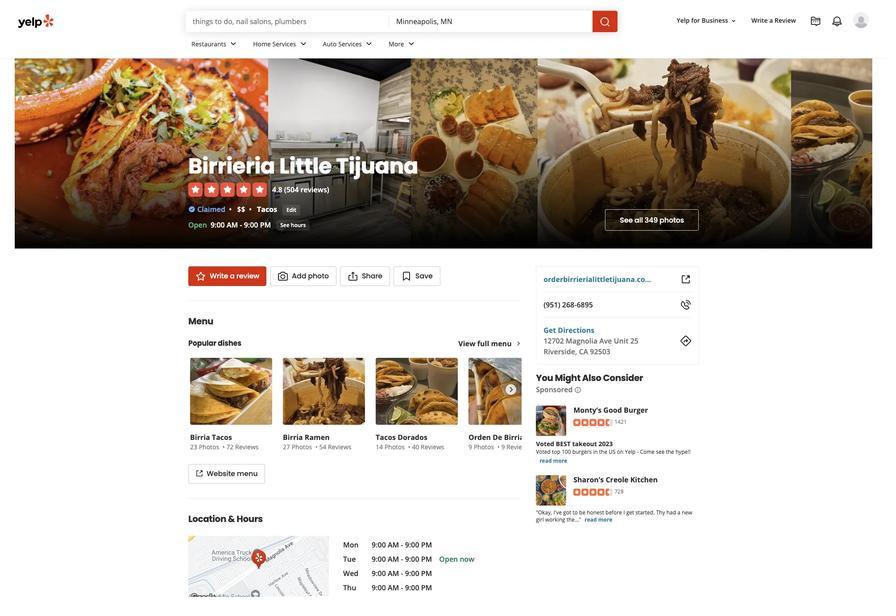 Task type: describe. For each thing, give the bounding box(es) containing it.
location & hours element
[[174, 498, 536, 597]]

Find text field
[[193, 17, 382, 26]]

see hours
[[280, 221, 306, 229]]

thy
[[656, 509, 665, 517]]

sharon's creole kitchen link
[[574, 475, 658, 485]]

- inside voted best takeout 2023 voted top 100 burgers in the us on yelp - come see the hype!! read more
[[637, 448, 639, 456]]

24 external link v2 image
[[681, 274, 692, 285]]

now
[[460, 555, 475, 564]]

see for see all 349 photos
[[620, 215, 633, 225]]

birria tacos image
[[190, 358, 272, 425]]

728
[[615, 488, 624, 496]]

4.8 (504 reviews)
[[272, 185, 329, 194]]

16 claim filled v2 image
[[188, 206, 196, 213]]

open now
[[439, 555, 475, 564]]

birria ramen image
[[283, 358, 365, 425]]

2023
[[599, 440, 613, 448]]

hours
[[291, 221, 306, 229]]

open for open 9:00 am - 9:00 pm
[[188, 220, 207, 230]]

maria w. image
[[854, 12, 870, 28]]

you
[[536, 372, 553, 384]]

for
[[692, 16, 700, 25]]

get
[[626, 509, 634, 517]]

business
[[702, 16, 729, 25]]

sponsored
[[536, 385, 573, 395]]

&
[[228, 513, 235, 525]]

photo of birrieria little tijuana - riverside, ca, us. tacos dorados, tacos de birria, birria ramen image
[[791, 58, 888, 249]]

open for open now
[[439, 555, 458, 564]]

more
[[389, 40, 404, 48]]

see
[[656, 448, 665, 456]]

write for write a review
[[210, 271, 228, 281]]

9:00 am - 9:00 pm for thu
[[372, 583, 432, 593]]

in
[[593, 448, 598, 456]]

birrieria little tijuana
[[188, 151, 418, 181]]

menu
[[188, 315, 213, 328]]

14
[[376, 443, 383, 451]]

see hours link
[[276, 220, 310, 231]]

riverside,
[[544, 347, 577, 357]]

0 vertical spatial read more link
[[540, 457, 567, 465]]

hype!!
[[676, 448, 691, 456]]

pm for mon
[[421, 540, 432, 550]]

home services
[[253, 40, 296, 48]]

user actions element
[[670, 11, 882, 66]]

location & hours
[[188, 513, 263, 525]]

us
[[609, 448, 616, 456]]

kitchen
[[631, 475, 658, 485]]

24 directions v2 image
[[681, 336, 692, 346]]

claimed
[[197, 204, 225, 214]]

a inside "okay, i've got to be honest before i get started. thy had a new girl working the…"
[[678, 509, 681, 517]]

services for auto services
[[338, 40, 362, 48]]

54 reviews
[[319, 443, 352, 451]]

a for review
[[230, 271, 235, 281]]

new
[[682, 509, 692, 517]]

notifications image
[[832, 16, 843, 27]]

got
[[563, 509, 571, 517]]

previous image
[[194, 384, 204, 395]]

get directions 12702 magnolia ave unit 25 riverside, ca 92503
[[544, 325, 639, 357]]

website menu link
[[188, 464, 265, 484]]

see all 349 photos link
[[606, 209, 699, 231]]

16 external link v2 image
[[196, 470, 203, 477]]

next image
[[506, 384, 516, 395]]

2 9 from the left
[[502, 443, 505, 451]]

directions
[[558, 325, 595, 335]]

1 vertical spatial more
[[598, 516, 613, 524]]

pm for thu
[[421, 583, 432, 593]]

auto
[[323, 40, 337, 48]]

(504
[[284, 185, 299, 194]]

more link
[[382, 32, 424, 58]]

none field the near
[[396, 17, 586, 26]]

9:00 am - 9:00 pm for mon
[[372, 540, 432, 550]]

1 vertical spatial read more link
[[585, 516, 613, 524]]

am for mon
[[388, 540, 399, 550]]

had
[[667, 509, 676, 517]]

- for thu
[[401, 583, 403, 593]]

1 horizontal spatial menu
[[491, 339, 512, 349]]

photos for tacos
[[199, 443, 219, 451]]

hours
[[237, 513, 263, 525]]

a for review
[[770, 16, 773, 25]]

services for home services
[[273, 40, 296, 48]]

tacos dorados 14 photos
[[376, 433, 428, 451]]

little
[[280, 151, 332, 181]]

pm for tue
[[421, 555, 432, 564]]

pm for wed
[[421, 569, 432, 579]]

projects image
[[811, 16, 821, 27]]

search image
[[600, 16, 611, 27]]

24 phone v2 image
[[681, 300, 692, 310]]

photos for ramen
[[292, 443, 312, 451]]

auto services
[[323, 40, 362, 48]]

you might also consider
[[536, 372, 643, 384]]

burgers
[[572, 448, 592, 456]]

0 horizontal spatial menu
[[237, 469, 258, 479]]

sharon's
[[574, 475, 604, 485]]

add
[[292, 271, 306, 281]]

1 vertical spatial read
[[585, 516, 597, 524]]

come
[[640, 448, 655, 456]]

reviews)
[[301, 185, 329, 194]]

view
[[459, 339, 476, 349]]

photo
[[308, 271, 329, 281]]

ramen
[[305, 433, 330, 442]]

24 camera v2 image
[[278, 271, 288, 282]]

9 reviews
[[502, 443, 530, 451]]

tue
[[343, 555, 356, 564]]

yelp inside button
[[677, 16, 690, 25]]

write a review
[[210, 271, 259, 281]]

good
[[604, 405, 622, 415]]

4.8 star rating image
[[188, 182, 267, 197]]

photos for dorados
[[385, 443, 405, 451]]

sharon's creole kitchen image
[[536, 475, 566, 506]]

monty's good burger image
[[536, 406, 566, 436]]

birria for birria tacos
[[190, 433, 210, 442]]

40 reviews
[[412, 443, 444, 451]]

24 chevron down v2 image for auto services
[[364, 39, 375, 49]]

business categories element
[[184, 32, 870, 58]]

add photo link
[[270, 267, 337, 286]]

save button
[[394, 267, 440, 286]]

all
[[635, 215, 643, 225]]

photo of birrieria little tijuana - riverside, ca, us. everything was excellent; the pickled onions were a great addition. image
[[411, 58, 538, 249]]

top
[[552, 448, 560, 456]]

Near text field
[[396, 17, 586, 26]]

also
[[582, 372, 601, 384]]

location
[[188, 513, 226, 525]]

reviews for birria tacos
[[235, 443, 259, 451]]

2 voted from the top
[[536, 448, 551, 456]]

4.5 star rating image for sharon's
[[574, 489, 613, 496]]

home
[[253, 40, 271, 48]]

am for thu
[[388, 583, 399, 593]]

write a review link
[[188, 267, 267, 286]]

best
[[556, 440, 571, 448]]

creole
[[606, 475, 629, 485]]

268-
[[562, 300, 577, 310]]

photo of birrieria little tijuana - riverside, ca, us. birria ramen image
[[538, 58, 791, 249]]



Task type: vqa. For each thing, say whether or not it's contained in the screenshot.
19
no



Task type: locate. For each thing, give the bounding box(es) containing it.
1 horizontal spatial a
[[678, 509, 681, 517]]

dishes
[[218, 338, 242, 349]]

2 services from the left
[[338, 40, 362, 48]]

photos right 23
[[199, 443, 219, 451]]

14 chevron right outline image
[[516, 341, 522, 347]]

0 horizontal spatial none field
[[193, 17, 382, 26]]

tacos for tacos dorados 14 photos
[[376, 433, 396, 442]]

1 horizontal spatial birria
[[283, 433, 303, 442]]

6895
[[577, 300, 593, 310]]

read up sharon's creole kitchen image at the right bottom
[[540, 457, 552, 465]]

more
[[553, 457, 567, 465], [598, 516, 613, 524]]

none field up business categories element
[[396, 17, 586, 26]]

monty's good burger
[[574, 405, 648, 415]]

0 horizontal spatial yelp
[[625, 448, 636, 456]]

2 24 chevron down v2 image from the left
[[406, 39, 417, 49]]

None field
[[193, 17, 382, 26], [396, 17, 586, 26]]

yelp for business button
[[674, 13, 741, 29]]

orden de birria 9 photos
[[469, 433, 524, 451]]

24 star v2 image
[[196, 271, 206, 282]]

0 vertical spatial yelp
[[677, 16, 690, 25]]

2 24 chevron down v2 image from the left
[[298, 39, 309, 49]]

photos inside the orden de birria 9 photos
[[474, 443, 494, 451]]

- for tue
[[401, 555, 403, 564]]

ave
[[599, 336, 612, 346]]

reviews for tacos dorados
[[421, 443, 444, 451]]

25
[[630, 336, 639, 346]]

reviews for orden de birria
[[507, 443, 530, 451]]

photos inside birria ramen 27 photos
[[292, 443, 312, 451]]

72
[[227, 443, 234, 451]]

1 4.5 star rating image from the top
[[574, 419, 613, 426]]

birria up 27
[[283, 433, 303, 442]]

9:00 am - 9:00 pm for tue
[[372, 555, 432, 564]]

0 horizontal spatial open
[[188, 220, 207, 230]]

1 horizontal spatial the
[[666, 448, 674, 456]]

write inside write a review link
[[752, 16, 768, 25]]

(951)
[[544, 300, 560, 310]]

am for wed
[[388, 569, 399, 579]]

services
[[273, 40, 296, 48], [338, 40, 362, 48]]

24 chevron down v2 image right restaurants
[[228, 39, 239, 49]]

mon
[[343, 540, 359, 550]]

0 horizontal spatial 24 chevron down v2 image
[[364, 39, 375, 49]]

de
[[493, 433, 503, 442]]

0 vertical spatial open
[[188, 220, 207, 230]]

photos right 14
[[385, 443, 405, 451]]

1 vertical spatial a
[[230, 271, 235, 281]]

1 24 chevron down v2 image from the left
[[228, 39, 239, 49]]

home services link
[[246, 32, 316, 58]]

birria tacos 23 photos
[[190, 433, 232, 451]]

1 horizontal spatial 24 chevron down v2 image
[[298, 39, 309, 49]]

menu right website
[[237, 469, 258, 479]]

open
[[188, 220, 207, 230], [439, 555, 458, 564]]

am down $$
[[227, 220, 238, 230]]

birria inside birria tacos 23 photos
[[190, 433, 210, 442]]

reviews right 72
[[235, 443, 259, 451]]

see all 349 photos
[[620, 215, 684, 225]]

1 horizontal spatial read more link
[[585, 516, 613, 524]]

am right tue at the bottom left of the page
[[388, 555, 399, 564]]

yelp
[[677, 16, 690, 25], [625, 448, 636, 456]]

2 4.5 star rating image from the top
[[574, 489, 613, 496]]

2 horizontal spatial birria
[[504, 433, 524, 442]]

"okay,
[[536, 509, 552, 517]]

24 save outline v2 image
[[401, 271, 412, 282]]

9:00
[[211, 220, 225, 230], [244, 220, 258, 230], [372, 540, 386, 550], [405, 540, 419, 550], [372, 555, 386, 564], [405, 555, 419, 564], [372, 569, 386, 579], [405, 569, 419, 579], [372, 583, 386, 593], [405, 583, 419, 593]]

1 9:00 am - 9:00 pm from the top
[[372, 540, 432, 550]]

edit
[[287, 206, 297, 214]]

open 9:00 am - 9:00 pm
[[188, 220, 271, 230]]

1 horizontal spatial see
[[620, 215, 633, 225]]

am for tue
[[388, 555, 399, 564]]

0 vertical spatial a
[[770, 16, 773, 25]]

3 birria from the left
[[504, 433, 524, 442]]

read right the…" at right
[[585, 516, 597, 524]]

birria inside birria ramen 27 photos
[[283, 433, 303, 442]]

open left now
[[439, 555, 458, 564]]

1 horizontal spatial 24 chevron down v2 image
[[406, 39, 417, 49]]

24 chevron down v2 image left the auto
[[298, 39, 309, 49]]

tacos for tacos
[[257, 204, 277, 214]]

24 share v2 image
[[348, 271, 358, 282]]

am right wed
[[388, 569, 399, 579]]

0 horizontal spatial more
[[553, 457, 567, 465]]

popular
[[188, 338, 216, 349]]

2 9:00 am - 9:00 pm from the top
[[372, 555, 432, 564]]

the right see
[[666, 448, 674, 456]]

3 9:00 am - 9:00 pm from the top
[[372, 569, 432, 579]]

share button
[[340, 267, 390, 286]]

tacos down 4.8
[[257, 204, 277, 214]]

1 horizontal spatial write
[[752, 16, 768, 25]]

a left review
[[770, 16, 773, 25]]

more inside voted best takeout 2023 voted top 100 burgers in the us on yelp - come see the hype!! read more
[[553, 457, 567, 465]]

tacos up 72
[[212, 433, 232, 442]]

birrieria
[[188, 151, 275, 181]]

am right mon
[[388, 540, 399, 550]]

write
[[752, 16, 768, 25], [210, 271, 228, 281]]

24 chevron down v2 image
[[364, 39, 375, 49], [406, 39, 417, 49]]

0 horizontal spatial a
[[230, 271, 235, 281]]

more left i
[[598, 516, 613, 524]]

see left 'all'
[[620, 215, 633, 225]]

photos inside tacos dorados 14 photos
[[385, 443, 405, 451]]

tacos dorados image
[[376, 358, 458, 425]]

0 vertical spatial write
[[752, 16, 768, 25]]

24 chevron down v2 image right auto services
[[364, 39, 375, 49]]

2 reviews from the left
[[328, 443, 352, 451]]

0 vertical spatial more
[[553, 457, 567, 465]]

16 chevron down v2 image
[[730, 17, 738, 24]]

birria for birria ramen
[[283, 433, 303, 442]]

reviews left top
[[507, 443, 530, 451]]

honest
[[587, 509, 604, 517]]

"okay, i've got to be honest before i get started. thy had a new girl working the…"
[[536, 509, 692, 524]]

1 24 chevron down v2 image from the left
[[364, 39, 375, 49]]

tacos inside tacos dorados 14 photos
[[376, 433, 396, 442]]

a right had
[[678, 509, 681, 517]]

1 vertical spatial yelp
[[625, 448, 636, 456]]

orden de birria image
[[469, 358, 551, 425]]

24 chevron down v2 image for restaurants
[[228, 39, 239, 49]]

4 reviews from the left
[[507, 443, 530, 451]]

2 birria from the left
[[283, 433, 303, 442]]

auto services link
[[316, 32, 382, 58]]

view full menu
[[459, 339, 512, 349]]

map image
[[188, 536, 329, 597]]

menu left 14 chevron right outline image
[[491, 339, 512, 349]]

2 vertical spatial a
[[678, 509, 681, 517]]

photo of birrieria little tijuana - riverside, ca, us. birria quesadillas image
[[15, 58, 268, 249]]

started.
[[636, 509, 655, 517]]

2 horizontal spatial tacos
[[376, 433, 396, 442]]

0 horizontal spatial 9
[[469, 443, 472, 451]]

1 voted from the top
[[536, 440, 554, 448]]

birria ramen 27 photos
[[283, 433, 330, 451]]

24 chevron down v2 image for more
[[406, 39, 417, 49]]

birria up 23
[[190, 433, 210, 442]]

see for see hours
[[280, 221, 290, 229]]

open inside location & hours element
[[439, 555, 458, 564]]

see inside see all 349 photos link
[[620, 215, 633, 225]]

photos
[[199, 443, 219, 451], [292, 443, 312, 451], [385, 443, 405, 451], [474, 443, 494, 451]]

9:00 am - 9:00 pm for wed
[[372, 569, 432, 579]]

24 chevron down v2 image for home services
[[298, 39, 309, 49]]

27
[[283, 443, 290, 451]]

birria inside the orden de birria 9 photos
[[504, 433, 524, 442]]

4.5 star rating image for monty's
[[574, 419, 613, 426]]

1 vertical spatial open
[[439, 555, 458, 564]]

tacos up 14
[[376, 433, 396, 442]]

monty's
[[574, 405, 602, 415]]

1 9 from the left
[[469, 443, 472, 451]]

website
[[207, 469, 235, 479]]

23
[[190, 443, 197, 451]]

2 none field from the left
[[396, 17, 586, 26]]

0 horizontal spatial birria
[[190, 433, 210, 442]]

orderbirrierialittletijuana.co…
[[544, 275, 651, 284]]

4.5 star rating image down monty's
[[574, 419, 613, 426]]

restaurants link
[[184, 32, 246, 58]]

reviews right 40 on the bottom
[[421, 443, 444, 451]]

pm
[[260, 220, 271, 230], [421, 540, 432, 550], [421, 555, 432, 564], [421, 569, 432, 579], [421, 583, 432, 593]]

1 reviews from the left
[[235, 443, 259, 451]]

0 horizontal spatial tacos
[[212, 433, 232, 442]]

photo of birrieria little tijuana - riverside, ca, us. image
[[268, 58, 411, 249]]

349
[[645, 215, 658, 225]]

photos down orden
[[474, 443, 494, 451]]

magnolia
[[566, 336, 598, 346]]

1 horizontal spatial more
[[598, 516, 613, 524]]

reviews for birria ramen
[[328, 443, 352, 451]]

4.5 star rating image down sharon's
[[574, 489, 613, 496]]

tijuana
[[336, 151, 418, 181]]

1 horizontal spatial 9
[[502, 443, 505, 451]]

1 horizontal spatial open
[[439, 555, 458, 564]]

1 horizontal spatial read
[[585, 516, 597, 524]]

tacos link
[[257, 204, 277, 214]]

4 photos from the left
[[474, 443, 494, 451]]

24 chevron down v2 image inside auto services link
[[364, 39, 375, 49]]

birria up 9 reviews
[[504, 433, 524, 442]]

popular dishes
[[188, 338, 242, 349]]

3 reviews from the left
[[421, 443, 444, 451]]

24 chevron down v2 image inside home services link
[[298, 39, 309, 49]]

see left hours
[[280, 221, 290, 229]]

the right in
[[599, 448, 607, 456]]

view full menu link
[[459, 339, 522, 349]]

4 9:00 am - 9:00 pm from the top
[[372, 583, 432, 593]]

services right home
[[273, 40, 296, 48]]

am
[[227, 220, 238, 230], [388, 540, 399, 550], [388, 555, 399, 564], [388, 569, 399, 579], [388, 583, 399, 593]]

photos inside birria tacos 23 photos
[[199, 443, 219, 451]]

tacos inside birria tacos 23 photos
[[212, 433, 232, 442]]

0 horizontal spatial read more link
[[540, 457, 567, 465]]

read inside voted best takeout 2023 voted top 100 burgers in the us on yelp - come see the hype!! read more
[[540, 457, 552, 465]]

54
[[319, 443, 327, 451]]

72 reviews
[[227, 443, 259, 451]]

9 down de
[[502, 443, 505, 451]]

0 horizontal spatial the
[[599, 448, 607, 456]]

24 chevron down v2 image right more
[[406, 39, 417, 49]]

0 vertical spatial menu
[[491, 339, 512, 349]]

(951) 268-6895
[[544, 300, 593, 310]]

voted left top
[[536, 448, 551, 456]]

photos right 27
[[292, 443, 312, 451]]

monty's good burger link
[[574, 405, 648, 415]]

services right the auto
[[338, 40, 362, 48]]

none field up home services link
[[193, 17, 382, 26]]

2 photos from the left
[[292, 443, 312, 451]]

0 horizontal spatial services
[[273, 40, 296, 48]]

i
[[624, 509, 625, 517]]

before
[[606, 509, 622, 517]]

yelp right on
[[625, 448, 636, 456]]

yelp inside voted best takeout 2023 voted top 100 burgers in the us on yelp - come see the hype!! read more
[[625, 448, 636, 456]]

1 services from the left
[[273, 40, 296, 48]]

review
[[775, 16, 796, 25]]

working
[[545, 516, 565, 524]]

the
[[599, 448, 607, 456], [666, 448, 674, 456]]

reviews right 54
[[328, 443, 352, 451]]

write inside write a review link
[[210, 271, 228, 281]]

save
[[416, 271, 433, 281]]

orderbirrierialittletijuana.co… link
[[544, 275, 651, 284]]

share
[[362, 271, 383, 281]]

tacos
[[257, 204, 277, 214], [212, 433, 232, 442], [376, 433, 396, 442]]

0 horizontal spatial 24 chevron down v2 image
[[228, 39, 239, 49]]

write for write a review
[[752, 16, 768, 25]]

read
[[540, 457, 552, 465], [585, 516, 597, 524]]

1 vertical spatial write
[[210, 271, 228, 281]]

None search field
[[186, 11, 620, 32]]

1 vertical spatial menu
[[237, 469, 258, 479]]

sharon's creole kitchen
[[574, 475, 658, 485]]

1 photos from the left
[[199, 443, 219, 451]]

- for wed
[[401, 569, 403, 579]]

1 the from the left
[[599, 448, 607, 456]]

am right thu
[[388, 583, 399, 593]]

24 chevron down v2 image inside restaurants link
[[228, 39, 239, 49]]

girl
[[536, 516, 544, 524]]

burger
[[624, 405, 648, 415]]

a left the review
[[230, 271, 235, 281]]

1 vertical spatial 4.5 star rating image
[[574, 489, 613, 496]]

more down top
[[553, 457, 567, 465]]

voted best takeout 2023 voted top 100 burgers in the us on yelp - come see the hype!! read more
[[536, 440, 691, 465]]

be
[[579, 509, 586, 517]]

1 horizontal spatial none field
[[396, 17, 586, 26]]

add photo
[[292, 271, 329, 281]]

24 chevron down v2 image
[[228, 39, 239, 49], [298, 39, 309, 49]]

$$
[[237, 204, 245, 214]]

-
[[240, 220, 242, 230], [637, 448, 639, 456], [401, 540, 403, 550], [401, 555, 403, 564], [401, 569, 403, 579], [401, 583, 403, 593]]

edit button
[[283, 205, 301, 216]]

0 vertical spatial read
[[540, 457, 552, 465]]

1 none field from the left
[[193, 17, 382, 26]]

none field find
[[193, 17, 382, 26]]

24 chevron down v2 image inside more link
[[406, 39, 417, 49]]

2 the from the left
[[666, 448, 674, 456]]

9 down orden
[[469, 443, 472, 451]]

write right 24 star v2 image
[[210, 271, 228, 281]]

1 horizontal spatial yelp
[[677, 16, 690, 25]]

0 horizontal spatial read
[[540, 457, 552, 465]]

0 horizontal spatial see
[[280, 221, 290, 229]]

open down 16 claim filled v2 image
[[188, 220, 207, 230]]

voted left best on the bottom of page
[[536, 440, 554, 448]]

16 info v2 image
[[575, 387, 582, 394]]

9 inside the orden de birria 9 photos
[[469, 443, 472, 451]]

write left review
[[752, 16, 768, 25]]

0 horizontal spatial write
[[210, 271, 228, 281]]

1 birria from the left
[[190, 433, 210, 442]]

0 vertical spatial 4.5 star rating image
[[574, 419, 613, 426]]

menu element
[[174, 300, 553, 484]]

2 horizontal spatial a
[[770, 16, 773, 25]]

1 horizontal spatial services
[[338, 40, 362, 48]]

yelp left for
[[677, 16, 690, 25]]

see inside 'see hours' link
[[280, 221, 290, 229]]

92503
[[590, 347, 611, 357]]

menu
[[491, 339, 512, 349], [237, 469, 258, 479]]

- for mon
[[401, 540, 403, 550]]

4.5 star rating image
[[574, 419, 613, 426], [574, 489, 613, 496]]

4.8
[[272, 185, 282, 194]]

3 photos from the left
[[385, 443, 405, 451]]

1 horizontal spatial tacos
[[257, 204, 277, 214]]



